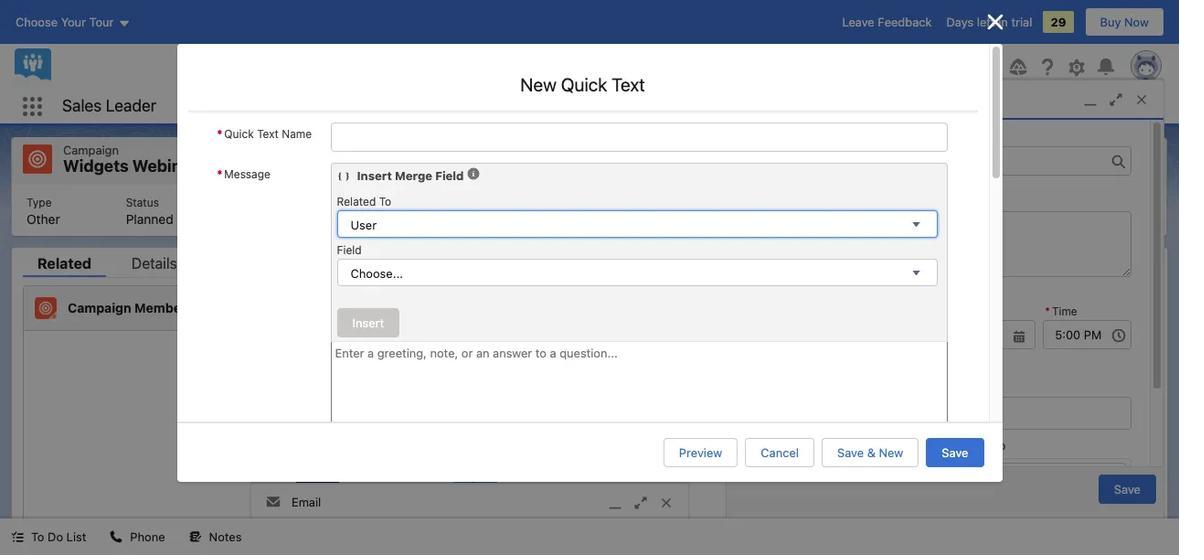 Task type: describe. For each thing, give the bounding box(es) containing it.
email link
[[252, 484, 689, 523]]

0 horizontal spatial name
[[282, 127, 312, 141]]

to inside related to user
[[379, 195, 392, 209]]

name inside meeting dialog
[[745, 438, 778, 452]]

campaign members
[[68, 300, 194, 315]]

* inside group
[[950, 305, 955, 318]]

buy
[[1101, 15, 1122, 29]]

webinar for campaign widgets webinar (sample)
[[132, 156, 198, 176]]

to inside status
[[842, 477, 856, 491]]

chatter
[[244, 99, 286, 114]]

feedback
[[878, 15, 933, 29]]

notes
[[209, 530, 242, 544]]

activities inside no activities to show. get started by sending an email, scheduling a task, and more.
[[942, 423, 991, 438]]

opportunities
[[682, 99, 758, 114]]

try
[[985, 477, 1000, 491]]

* left message
[[217, 167, 223, 181]]

widgets for campaign widgets webinar (sample)
[[63, 156, 129, 176]]

trial
[[1012, 15, 1033, 29]]

0 horizontal spatial save button
[[927, 438, 985, 467]]

Description text field
[[745, 211, 1132, 277]]

end for end
[[948, 288, 969, 302]]

list item containing *
[[793, 90, 1013, 123]]

phone
[[130, 530, 165, 544]]

meeting dialog
[[726, 80, 1165, 539]]

accounts link
[[574, 90, 648, 123]]

quick text name
[[224, 127, 312, 141]]

text default image for to do list
[[11, 531, 24, 544]]

days
[[947, 15, 974, 29]]

text default image for notes
[[189, 531, 202, 544]]

in
[[999, 15, 1009, 29]]

save button inside meeting dialog
[[1099, 474, 1157, 504]]

reports link
[[485, 90, 550, 123]]

to change what's shown, try changing your filters. status
[[806, 465, 1157, 503]]

leave feedback link
[[843, 15, 933, 29]]

1/12/2024
[[365, 211, 423, 226]]

sales leader
[[62, 96, 157, 115]]

email
[[1088, 325, 1117, 340]]

field inside field choose...
[[337, 243, 362, 257]]

29
[[1051, 15, 1067, 29]]

campaign for widgets
[[63, 143, 119, 157]]

text default image right merge
[[468, 167, 481, 180]]

date
[[388, 195, 412, 209]]

2 • from the left
[[1056, 325, 1061, 340]]

list item inside list
[[206, 192, 332, 228]]

details link
[[117, 255, 192, 277]]

field choose...
[[337, 243, 403, 281]]

start
[[745, 288, 773, 302]]

and
[[1097, 441, 1117, 456]]

campaign members link
[[68, 300, 201, 316]]

related for related
[[38, 255, 91, 271]]

preview button
[[664, 438, 739, 467]]

webinar for * widgets webinar (sample)
[[862, 99, 908, 114]]

insert for insert merge field
[[357, 168, 392, 182]]

to
[[994, 423, 1006, 438]]

to inside meeting dialog
[[993, 438, 1006, 452]]

30
[[930, 325, 944, 340]]

forecasts link
[[297, 90, 373, 123]]

insert button
[[337, 308, 400, 337]]

merge
[[395, 168, 433, 182]]

show.
[[1009, 423, 1040, 438]]

dashboards link
[[373, 90, 461, 123]]

planned
[[126, 211, 174, 226]]

send list email button
[[893, 147, 1007, 174]]

home
[[189, 99, 222, 114]]

0 horizontal spatial save
[[838, 445, 865, 460]]

insert merge field
[[357, 168, 464, 182]]

last
[[903, 325, 926, 340]]

save for the left save button
[[942, 445, 969, 460]]

details
[[132, 255, 177, 271]]

list for leave feedback link
[[178, 90, 1180, 123]]

overdue
[[910, 392, 960, 407]]

* inside list
[[804, 99, 809, 114]]

view all
[[1112, 358, 1156, 373]]

upcoming & overdue button
[[807, 385, 1156, 414]]

text default image for phone
[[110, 531, 123, 544]]

0 horizontal spatial list
[[66, 530, 86, 544]]

chatter link
[[233, 90, 297, 123]]

new quick text
[[521, 74, 646, 95]]

* left time
[[1046, 305, 1051, 318]]

by
[[877, 441, 890, 456]]

to inside button
[[31, 530, 44, 544]]

* time
[[1046, 305, 1078, 318]]

1 • from the left
[[977, 325, 982, 340]]

related for related to user
[[337, 195, 376, 209]]

contacts image
[[749, 465, 771, 487]]

task,
[[1067, 441, 1093, 456]]

forecasts
[[308, 99, 362, 114]]

days
[[948, 325, 974, 340]]

0 horizontal spatial new
[[521, 74, 557, 95]]

(sample) for campaign widgets webinar (sample)
[[201, 156, 273, 176]]

refresh button
[[983, 351, 1027, 380]]

a
[[1057, 441, 1063, 456]]

preview
[[679, 445, 723, 460]]

to change what's shown, try changing your filters.
[[842, 477, 1121, 491]]

(sample) for * widgets webinar (sample)
[[911, 99, 961, 114]]

scheduling
[[993, 441, 1054, 456]]

text default image inside list
[[991, 100, 1004, 113]]

change
[[859, 477, 900, 491]]

type other
[[27, 195, 60, 226]]

filters: last 30 days • all activities • list email
[[862, 325, 1117, 340]]

view
[[1112, 358, 1139, 373]]

opportunities link
[[671, 90, 769, 123]]

choose... button
[[337, 259, 939, 286]]



Task type: vqa. For each thing, say whether or not it's contained in the screenshot.


Task type: locate. For each thing, give the bounding box(es) containing it.
(sample) inside campaign widgets webinar (sample)
[[201, 156, 273, 176]]

inverse image
[[985, 11, 1007, 33]]

1 horizontal spatial save button
[[1099, 474, 1157, 504]]

text
[[612, 74, 646, 95], [257, 127, 279, 141]]

1 vertical spatial related
[[38, 255, 91, 271]]

end date 1/12/2024
[[365, 195, 423, 226]]

end
[[365, 195, 385, 209], [948, 288, 969, 302]]

1 vertical spatial &
[[868, 445, 876, 460]]

widgets for * widgets webinar (sample)
[[813, 99, 859, 114]]

widgets inside campaign widgets webinar (sample)
[[63, 156, 129, 176]]

webinar inside campaign widgets webinar (sample)
[[132, 156, 198, 176]]

0 vertical spatial insert
[[357, 168, 392, 182]]

text default image inside to do list button
[[11, 531, 24, 544]]

leave feedback
[[843, 15, 933, 29]]

email inside send list email button
[[962, 153, 992, 168]]

0 horizontal spatial webinar
[[132, 156, 198, 176]]

delete
[[1076, 153, 1111, 168]]

0 vertical spatial widgets
[[813, 99, 859, 114]]

reports list item
[[485, 90, 574, 123]]

0 horizontal spatial widgets
[[63, 156, 129, 176]]

& for save
[[868, 445, 876, 460]]

0 vertical spatial end
[[365, 195, 385, 209]]

sending
[[893, 441, 937, 456]]

* right opportunities list item in the top right of the page
[[804, 99, 809, 114]]

your
[[1058, 477, 1082, 491]]

get
[[811, 441, 831, 456]]

activities up 'related to'
[[942, 423, 991, 438]]

2 vertical spatial list
[[66, 530, 86, 544]]

0 vertical spatial list item
[[793, 90, 1013, 123]]

3 text default image from the left
[[189, 531, 202, 544]]

1 horizontal spatial webinar
[[862, 99, 908, 114]]

started
[[834, 441, 873, 456]]

end inside meeting dialog
[[948, 288, 969, 302]]

left
[[978, 15, 996, 29]]

0 vertical spatial new
[[521, 74, 557, 95]]

opportunities list item
[[671, 90, 793, 123]]

(sample) down quick text name
[[201, 156, 273, 176]]

activities up "refresh"
[[1003, 325, 1052, 340]]

no activities to show. get started by sending an email, scheduling a task, and more.
[[811, 423, 1152, 456]]

1 horizontal spatial new
[[879, 445, 904, 460]]

0 horizontal spatial •
[[977, 325, 982, 340]]

now
[[1125, 15, 1150, 29]]

quick down chatter link
[[224, 127, 254, 141]]

save inside meeting dialog
[[1115, 482, 1142, 496]]

1 horizontal spatial field
[[436, 168, 464, 182]]

text default image left do
[[11, 531, 24, 544]]

status
[[126, 195, 159, 209]]

cancel button
[[746, 438, 815, 467]]

all
[[986, 325, 999, 340], [1142, 358, 1156, 373]]

campaign widgets webinar (sample)
[[63, 143, 273, 176]]

Location text field
[[745, 397, 1132, 430]]

accounts list item
[[574, 90, 671, 123]]

0 horizontal spatial list item
[[206, 192, 332, 228]]

no
[[923, 423, 938, 438]]

other
[[27, 211, 60, 226]]

text default image up related to user
[[337, 170, 350, 183]]

description
[[745, 191, 809, 205]]

2 vertical spatial related
[[948, 438, 990, 452]]

& for upcoming
[[898, 392, 907, 407]]

2 text default image from the left
[[110, 531, 123, 544]]

activity link
[[806, 255, 890, 277]]

insert up date
[[357, 168, 392, 182]]

1 vertical spatial end
[[948, 288, 969, 302]]

text default image down get
[[817, 478, 831, 492]]

0 horizontal spatial related
[[38, 255, 91, 271]]

1 horizontal spatial email
[[962, 153, 992, 168]]

insert inside insert button
[[353, 315, 384, 330]]

1 vertical spatial list
[[1064, 325, 1084, 340]]

end left date
[[365, 195, 385, 209]]

quick up accounts at top
[[561, 74, 608, 95]]

1 horizontal spatial widgets
[[813, 99, 859, 114]]

days left in trial
[[947, 15, 1033, 29]]

text down chatter link
[[257, 127, 279, 141]]

to left change
[[842, 477, 856, 491]]

new up reports
[[521, 74, 557, 95]]

shown,
[[943, 477, 982, 491]]

text default image
[[991, 100, 1004, 113], [468, 167, 481, 180], [337, 170, 350, 183], [817, 478, 831, 492]]

& left overdue
[[898, 392, 907, 407]]

more.
[[1120, 441, 1152, 456]]

user button
[[337, 210, 939, 238]]

all right days
[[986, 325, 999, 340]]

send list email
[[908, 153, 992, 168]]

1 horizontal spatial activities
[[1003, 325, 1052, 340]]

related inside related to user
[[337, 195, 376, 209]]

& inside upcoming & overdue dropdown button
[[898, 392, 907, 407]]

to do list
[[31, 530, 86, 544]]

1 vertical spatial list item
[[206, 192, 332, 228]]

1 horizontal spatial list
[[939, 153, 959, 168]]

(sample) up send list email button
[[911, 99, 961, 114]]

2 horizontal spatial list
[[1064, 325, 1084, 340]]

new inside button
[[879, 445, 904, 460]]

save for save button inside the meeting dialog
[[1115, 482, 1142, 496]]

campaign inside campaign widgets webinar (sample)
[[63, 143, 119, 157]]

text default image
[[11, 531, 24, 544], [110, 531, 123, 544], [189, 531, 202, 544]]

& left by
[[868, 445, 876, 460]]

* up days
[[950, 305, 955, 318]]

1 horizontal spatial &
[[898, 392, 907, 407]]

1 vertical spatial save button
[[1099, 474, 1157, 504]]

& inside save & new button
[[868, 445, 876, 460]]

0 vertical spatial text
[[612, 74, 646, 95]]

insert for insert
[[353, 315, 384, 330]]

list for home link
[[12, 184, 1167, 236]]

1 horizontal spatial save
[[942, 445, 969, 460]]

to up "1/12/2024"
[[379, 195, 392, 209]]

text default image inside 'phone' button
[[110, 531, 123, 544]]

text default image left notes
[[189, 531, 202, 544]]

0 vertical spatial list
[[939, 153, 959, 168]]

leave
[[843, 15, 875, 29]]

save right get
[[838, 445, 865, 460]]

0 vertical spatial campaign
[[63, 143, 119, 157]]

leader
[[106, 96, 157, 115]]

1 text default image from the left
[[11, 531, 24, 544]]

1 vertical spatial campaign
[[68, 300, 131, 315]]

0 horizontal spatial quick
[[224, 127, 254, 141]]

* down home link
[[217, 127, 223, 141]]

2 horizontal spatial text default image
[[189, 531, 202, 544]]

list containing other
[[12, 184, 1167, 236]]

filters.
[[1086, 477, 1121, 491]]

upcoming
[[835, 392, 895, 407]]

0 vertical spatial &
[[898, 392, 907, 407]]

* group
[[948, 304, 1037, 349]]

buy now button
[[1085, 7, 1165, 37]]

dashboards list item
[[373, 90, 485, 123]]

campaign down sales
[[63, 143, 119, 157]]

webinar up send
[[862, 99, 908, 114]]

1 vertical spatial email
[[292, 495, 321, 510]]

save button up shown, at the bottom right
[[927, 438, 985, 467]]

webinar
[[862, 99, 908, 114], [132, 156, 198, 176]]

email inside email "link"
[[292, 495, 321, 510]]

1 vertical spatial activities
[[942, 423, 991, 438]]

related for related to
[[948, 438, 990, 452]]

1 horizontal spatial text
[[612, 74, 646, 95]]

group
[[929, 56, 968, 78]]

insert down choose...
[[353, 315, 384, 330]]

members
[[135, 300, 194, 315]]

accounts
[[585, 99, 637, 114]]

1 horizontal spatial name
[[745, 438, 778, 452]]

field down user at the top
[[337, 243, 362, 257]]

1 horizontal spatial related
[[337, 195, 376, 209]]

webinar inside list
[[862, 99, 908, 114]]

(sample)
[[911, 99, 961, 114], [201, 156, 273, 176]]

1 horizontal spatial quick
[[561, 74, 608, 95]]

all inside 'link'
[[1142, 358, 1156, 373]]

save down more.
[[1115, 482, 1142, 496]]

0 vertical spatial all
[[986, 325, 999, 340]]

0 vertical spatial name
[[282, 127, 312, 141]]

1 horizontal spatial text default image
[[110, 531, 123, 544]]

send
[[908, 153, 936, 168]]

message
[[224, 167, 271, 181]]

1 horizontal spatial end
[[948, 288, 969, 302]]

1 horizontal spatial •
[[1056, 325, 1061, 340]]

1 vertical spatial name
[[745, 438, 778, 452]]

list containing home
[[178, 90, 1180, 123]]

sales
[[62, 96, 102, 115]]

email
[[962, 153, 992, 168], [292, 495, 321, 510]]

1 vertical spatial widgets
[[63, 156, 129, 176]]

0 horizontal spatial end
[[365, 195, 385, 209]]

1 vertical spatial text
[[257, 127, 279, 141]]

end inside end date 1/12/2024
[[365, 195, 385, 209]]

1 horizontal spatial (sample)
[[911, 99, 961, 114]]

list down time
[[1064, 325, 1084, 340]]

0 horizontal spatial (sample)
[[201, 156, 273, 176]]

end for end date 1/12/2024
[[365, 195, 385, 209]]

notes button
[[178, 519, 253, 555]]

save button down more.
[[1099, 474, 1157, 504]]

activities
[[1003, 325, 1052, 340], [942, 423, 991, 438]]

status planned
[[126, 195, 174, 226]]

field right merge
[[436, 168, 464, 182]]

0 vertical spatial list
[[178, 90, 1180, 123]]

to do list button
[[0, 519, 97, 555]]

activity
[[820, 255, 875, 271]]

1 horizontal spatial list item
[[793, 90, 1013, 123]]

text default image left phone on the bottom left of the page
[[110, 531, 123, 544]]

0 horizontal spatial text default image
[[11, 531, 24, 544]]

text default image inside the notes button
[[189, 531, 202, 544]]

* widgets webinar (sample)
[[804, 99, 961, 114]]

1 vertical spatial list
[[12, 184, 1167, 236]]

list right do
[[66, 530, 86, 544]]

0 horizontal spatial field
[[337, 243, 362, 257]]

all right view
[[1142, 358, 1156, 373]]

2 horizontal spatial related
[[948, 438, 990, 452]]

list right send
[[939, 153, 959, 168]]

0 vertical spatial field
[[436, 168, 464, 182]]

• down * time
[[1056, 325, 1061, 340]]

name up contacts icon
[[745, 438, 778, 452]]

0 vertical spatial related
[[337, 195, 376, 209]]

type
[[27, 195, 52, 209]]

0 vertical spatial save button
[[927, 438, 985, 467]]

view all link
[[1111, 351, 1157, 380]]

0 vertical spatial quick
[[561, 74, 608, 95]]

list
[[178, 90, 1180, 123], [12, 184, 1167, 236]]

to left do
[[31, 530, 44, 544]]

1 vertical spatial field
[[337, 243, 362, 257]]

related inside "link"
[[38, 255, 91, 271]]

widgets up status
[[63, 156, 129, 176]]

to
[[379, 195, 392, 209], [993, 438, 1006, 452], [842, 477, 856, 491], [31, 530, 44, 544]]

0 horizontal spatial email
[[292, 495, 321, 510]]

save up shown, at the bottom right
[[942, 445, 969, 460]]

campaign down related "link"
[[68, 300, 131, 315]]

cancel
[[761, 445, 799, 460]]

widgets down leave
[[813, 99, 859, 114]]

0 horizontal spatial activities
[[942, 423, 991, 438]]

save & new
[[838, 445, 904, 460]]

0 horizontal spatial &
[[868, 445, 876, 460]]

list item up send
[[793, 90, 1013, 123]]

0 horizontal spatial text
[[257, 127, 279, 141]]

1 vertical spatial webinar
[[132, 156, 198, 176]]

new up change
[[879, 445, 904, 460]]

save button
[[927, 438, 985, 467], [1099, 474, 1157, 504]]

save
[[838, 445, 865, 460], [942, 445, 969, 460], [1115, 482, 1142, 496]]

0 vertical spatial (sample)
[[911, 99, 961, 114]]

list
[[939, 153, 959, 168], [1064, 325, 1084, 340], [66, 530, 86, 544]]

related link
[[23, 255, 106, 277]]

home link
[[178, 90, 233, 123]]

• right days
[[977, 325, 982, 340]]

1 vertical spatial all
[[1142, 358, 1156, 373]]

list item down message
[[206, 192, 332, 228]]

0 vertical spatial webinar
[[862, 99, 908, 114]]

an
[[940, 441, 954, 456]]

user
[[351, 218, 377, 232]]

1 vertical spatial (sample)
[[201, 156, 273, 176]]

0 horizontal spatial all
[[986, 325, 999, 340]]

name down chatter
[[282, 127, 312, 141]]

text default image up send list email
[[991, 100, 1004, 113]]

Enter a greeting, note, or an answer to a question... text field
[[331, 342, 949, 430]]

to down the to
[[993, 438, 1006, 452]]

1 vertical spatial new
[[879, 445, 904, 460]]

related to
[[948, 438, 1006, 452]]

2 horizontal spatial save
[[1115, 482, 1142, 496]]

do
[[48, 530, 63, 544]]

campaign for members
[[68, 300, 131, 315]]

filters:
[[862, 325, 900, 340]]

save & new button
[[822, 438, 920, 467]]

end up days
[[948, 288, 969, 302]]

text up accounts at top
[[612, 74, 646, 95]]

what's
[[903, 477, 939, 491]]

dashboards
[[384, 99, 450, 114]]

list item
[[793, 90, 1013, 123], [206, 192, 332, 228]]

0 vertical spatial email
[[962, 153, 992, 168]]

1 vertical spatial quick
[[224, 127, 254, 141]]

related
[[337, 195, 376, 209], [38, 255, 91, 271], [948, 438, 990, 452]]

0 vertical spatial activities
[[1003, 325, 1052, 340]]

1 horizontal spatial all
[[1142, 358, 1156, 373]]

webinar up status
[[132, 156, 198, 176]]

related inside meeting dialog
[[948, 438, 990, 452]]

text default image inside to change what's shown, try changing your filters. status
[[817, 478, 831, 492]]

time
[[1053, 305, 1078, 318]]

None text field
[[331, 123, 949, 152], [745, 320, 834, 349], [948, 320, 1037, 349], [331, 123, 949, 152], [745, 320, 834, 349], [948, 320, 1037, 349]]

1 vertical spatial insert
[[353, 315, 384, 330]]



